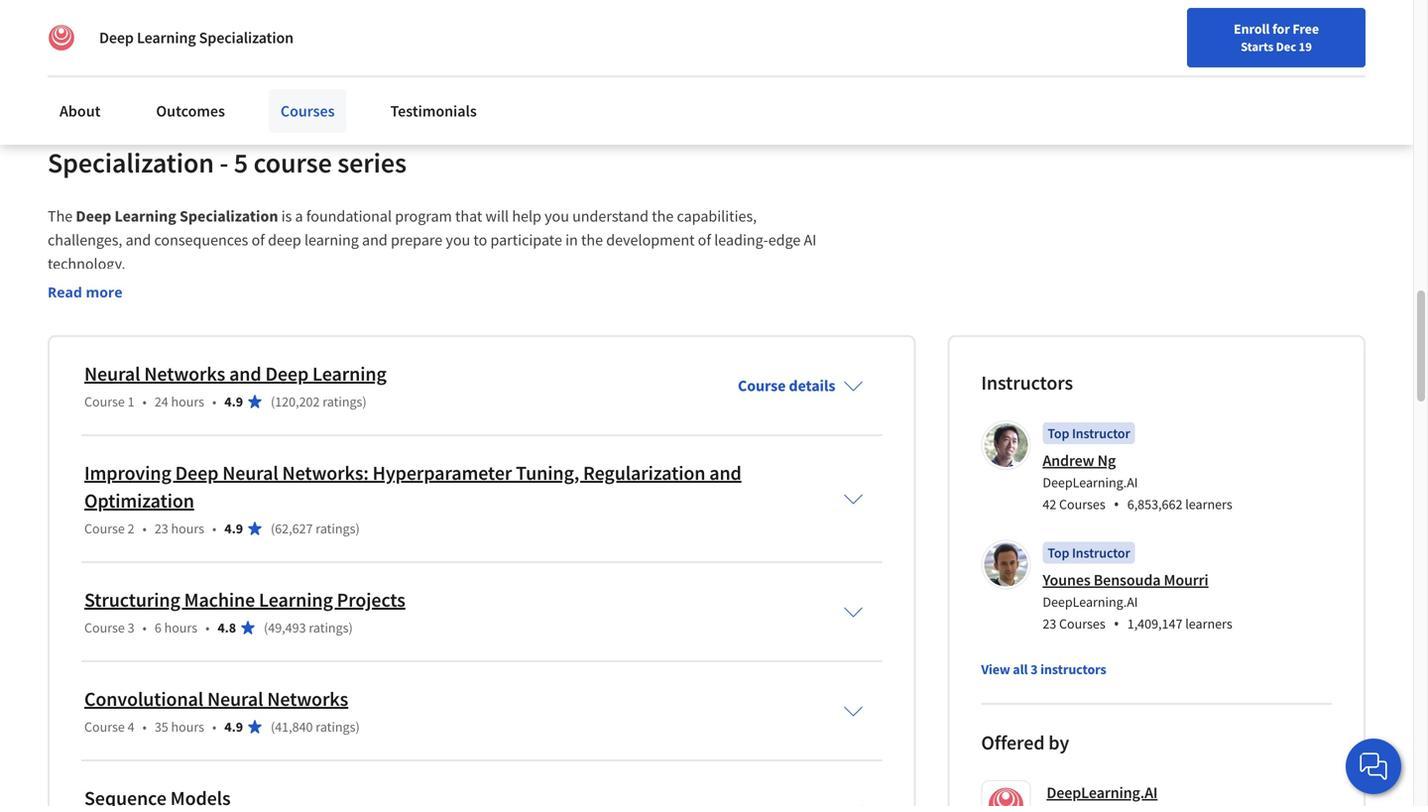 Task type: vqa. For each thing, say whether or not it's contained in the screenshot.
Neural Networks and Deep Learning link
yes



Task type: describe. For each thing, give the bounding box(es) containing it.
hyperparameter
[[373, 461, 512, 486]]

learning
[[304, 230, 359, 250]]

structuring
[[84, 588, 180, 613]]

improving
[[84, 461, 171, 486]]

0 vertical spatial networks
[[144, 362, 225, 386]]

course inside dropdown button
[[738, 376, 786, 396]]

24
[[155, 393, 168, 411]]

2 vertical spatial specialization
[[180, 206, 278, 226]]

courses link
[[269, 89, 347, 133]]

2 of from the left
[[698, 230, 711, 250]]

outcomes
[[156, 101, 225, 121]]

ai
[[804, 230, 817, 250]]

deep up "challenges,"
[[76, 206, 111, 226]]

the
[[48, 206, 73, 226]]

about
[[60, 101, 101, 121]]

chat with us image
[[1358, 751, 1390, 783]]

course details button
[[722, 348, 879, 424]]

view all 3 instructors button
[[981, 660, 1107, 679]]

media
[[197, 22, 239, 42]]

andrew
[[1043, 451, 1095, 471]]

top for courses
[[1048, 544, 1070, 562]]

• inside top instructor younes bensouda mourri deeplearning.ai 23 courses • 1,409,147 learners
[[1114, 613, 1120, 634]]

view all 3 instructors
[[981, 661, 1107, 678]]

( 49,493 ratings )
[[264, 619, 353, 637]]

social
[[156, 22, 194, 42]]

instructor for •
[[1072, 425, 1131, 442]]

read
[[48, 283, 82, 302]]

120,202
[[275, 393, 320, 411]]

deeplearning.ai inside top instructor andrew ng deeplearning.ai 42 courses • 6,853,662 learners
[[1043, 474, 1138, 492]]

0 horizontal spatial 3
[[128, 619, 134, 637]]

• left 4.8
[[205, 619, 210, 637]]

neural networks and deep learning link
[[84, 362, 387, 386]]

19
[[1299, 39, 1312, 55]]

mourri
[[1164, 570, 1209, 590]]

course for convolutional neural networks
[[84, 718, 125, 736]]

challenges,
[[48, 230, 122, 250]]

deeplearning.ai link
[[1047, 781, 1158, 805]]

is
[[281, 206, 292, 226]]

4
[[128, 718, 134, 736]]

andrew ng link
[[1043, 451, 1116, 471]]

) for networks:
[[356, 520, 360, 538]]

hours for deep
[[171, 520, 204, 538]]

improving deep neural networks: hyperparameter tuning, regularization and optimization link
[[84, 461, 742, 513]]

tuning,
[[516, 461, 579, 486]]

leading-
[[714, 230, 768, 250]]

• up machine
[[212, 520, 217, 538]]

top instructor andrew ng deeplearning.ai 42 courses • 6,853,662 learners
[[1043, 425, 1233, 515]]

courses inside courses link
[[281, 101, 335, 121]]

instructor for courses
[[1072, 544, 1131, 562]]

1 horizontal spatial networks
[[267, 687, 348, 712]]

learning up 49,493
[[259, 588, 333, 613]]

course 4 • 35 hours •
[[84, 718, 217, 736]]

6
[[155, 619, 161, 637]]

course
[[254, 145, 332, 180]]

• left 6
[[142, 619, 147, 637]]

deep learning specialization
[[99, 28, 294, 48]]

2 vertical spatial deeplearning.ai
[[1047, 783, 1158, 803]]

courses inside top instructor younes bensouda mourri deeplearning.ai 23 courses • 1,409,147 learners
[[1059, 615, 1106, 633]]

( 41,840 ratings )
[[271, 718, 360, 736]]

offered by
[[981, 731, 1070, 755]]

0 vertical spatial 23
[[155, 520, 168, 538]]

that
[[455, 206, 482, 226]]

42
[[1043, 495, 1057, 513]]

ratings for deep
[[323, 393, 362, 411]]

specialization - 5 course series
[[48, 145, 407, 180]]

neural networks and deep learning
[[84, 362, 387, 386]]

outcomes link
[[144, 89, 237, 133]]

4.9 for deep
[[224, 520, 243, 538]]

ratings for networks:
[[316, 520, 356, 538]]

coursera image
[[24, 16, 150, 48]]

help
[[512, 206, 542, 226]]

prepare
[[391, 230, 443, 250]]

all
[[1013, 661, 1028, 678]]

testimonials link
[[379, 89, 489, 133]]

understand
[[572, 206, 649, 226]]

deep left on
[[99, 28, 134, 48]]

1 vertical spatial you
[[446, 230, 470, 250]]

the deep learning specialization
[[48, 206, 278, 226]]

offered
[[981, 731, 1045, 755]]

35
[[155, 718, 168, 736]]

edge
[[768, 230, 801, 250]]

ratings for projects
[[309, 619, 349, 637]]

) for deep
[[362, 393, 367, 411]]

to
[[474, 230, 487, 250]]

a
[[295, 206, 303, 226]]

projects
[[337, 588, 406, 613]]

technology.
[[48, 254, 125, 274]]

free
[[1293, 20, 1319, 38]]

4.9 for networks
[[224, 393, 243, 411]]

learners inside top instructor younes bensouda mourri deeplearning.ai 23 courses • 1,409,147 learners
[[1186, 615, 1233, 633]]

structuring machine learning projects link
[[84, 588, 406, 613]]

testimonials
[[390, 101, 477, 121]]

your
[[287, 22, 317, 42]]

series
[[337, 145, 407, 180]]

deeplearning.ai image
[[48, 24, 75, 52]]

• right 4
[[142, 718, 147, 736]]

convolutional
[[84, 687, 203, 712]]

ratings right 41,840 on the bottom left of page
[[316, 718, 356, 736]]

1 horizontal spatial you
[[545, 206, 569, 226]]

is a foundational program that will help you understand the capabilities, challenges, and consequences of deep learning and prepare you to participate in the development of leading-edge ai technology.
[[48, 206, 820, 274]]

instructors
[[1041, 661, 1107, 678]]



Task type: locate. For each thing, give the bounding box(es) containing it.
1 vertical spatial courses
[[1059, 495, 1106, 513]]

more
[[86, 283, 123, 302]]

specialization right social
[[199, 28, 294, 48]]

deep inside "improving deep neural networks: hyperparameter tuning, regularization and optimization"
[[175, 461, 219, 486]]

machine
[[184, 588, 255, 613]]

networks:
[[282, 461, 369, 486]]

hours for machine
[[164, 619, 197, 637]]

bensouda
[[1094, 570, 1161, 590]]

1 of from the left
[[252, 230, 265, 250]]

menu item
[[1056, 20, 1183, 84]]

the up development
[[652, 206, 674, 226]]

you left to
[[446, 230, 470, 250]]

0 vertical spatial specialization
[[199, 28, 294, 48]]

coursera career certificate image
[[991, 0, 1321, 102]]

3 right all at the right of the page
[[1031, 661, 1038, 678]]

consequences
[[154, 230, 248, 250]]

learning
[[137, 28, 196, 48], [115, 206, 176, 226], [313, 362, 387, 386], [259, 588, 333, 613]]

top
[[1048, 425, 1070, 442], [1048, 544, 1070, 562]]

course for neural networks and deep learning
[[84, 393, 125, 411]]

• down the convolutional neural networks
[[212, 718, 217, 736]]

hours for networks
[[171, 393, 204, 411]]

ratings right 120,202
[[323, 393, 362, 411]]

learners right 6,853,662
[[1186, 495, 1233, 513]]

1 vertical spatial networks
[[267, 687, 348, 712]]

0 horizontal spatial 23
[[155, 520, 168, 538]]

2 learners from the top
[[1186, 615, 1233, 633]]

( for learning
[[264, 619, 268, 637]]

• down neural networks and deep learning
[[212, 393, 217, 411]]

will
[[486, 206, 509, 226]]

4.9 down neural networks and deep learning link
[[224, 393, 243, 411]]

view
[[981, 661, 1010, 678]]

hours for neural
[[171, 718, 204, 736]]

neural
[[84, 362, 140, 386], [222, 461, 278, 486], [207, 687, 263, 712]]

1 vertical spatial specialization
[[48, 145, 214, 180]]

0 horizontal spatial in
[[271, 22, 284, 42]]

optimization
[[84, 489, 194, 513]]

starts
[[1241, 39, 1274, 55]]

andrew ng image
[[984, 424, 1028, 467]]

0 vertical spatial deeplearning.ai
[[1043, 474, 1138, 492]]

you right help
[[545, 206, 569, 226]]

courses up course
[[281, 101, 335, 121]]

1 horizontal spatial 3
[[1031, 661, 1038, 678]]

0 vertical spatial you
[[545, 206, 569, 226]]

hours right 6
[[164, 619, 197, 637]]

review
[[409, 22, 453, 42]]

the
[[652, 206, 674, 226], [581, 230, 603, 250]]

0 horizontal spatial you
[[446, 230, 470, 250]]

deeplearning.ai down andrew ng link
[[1043, 474, 1138, 492]]

it
[[123, 22, 132, 42]]

younes bensouda mourri link
[[1043, 570, 1209, 590]]

share
[[81, 22, 120, 42]]

in right the participate
[[566, 230, 578, 250]]

networks
[[144, 362, 225, 386], [267, 687, 348, 712]]

learning up consequences
[[115, 206, 176, 226]]

hours down optimization
[[171, 520, 204, 538]]

top inside top instructor younes bensouda mourri deeplearning.ai 23 courses • 1,409,147 learners
[[1048, 544, 1070, 562]]

0 vertical spatial learners
[[1186, 495, 1233, 513]]

courses inside top instructor andrew ng deeplearning.ai 42 courses • 6,853,662 learners
[[1059, 495, 1106, 513]]

23 inside top instructor younes bensouda mourri deeplearning.ai 23 courses • 1,409,147 learners
[[1043, 615, 1057, 633]]

1 horizontal spatial of
[[698, 230, 711, 250]]

in
[[271, 22, 284, 42], [566, 230, 578, 250]]

( for and
[[271, 393, 275, 411]]

about link
[[48, 89, 112, 133]]

share it on social media and in your performance review
[[81, 22, 453, 42]]

( for networks
[[271, 718, 275, 736]]

( for neural
[[271, 520, 275, 538]]

foundational
[[306, 206, 392, 226]]

) right 120,202
[[362, 393, 367, 411]]

0 vertical spatial neural
[[84, 362, 140, 386]]

read more
[[48, 283, 123, 302]]

1 horizontal spatial in
[[566, 230, 578, 250]]

3 inside view all 3 instructors button
[[1031, 661, 1038, 678]]

instructor inside top instructor younes bensouda mourri deeplearning.ai 23 courses • 1,409,147 learners
[[1072, 544, 1131, 562]]

learning up "( 120,202 ratings )"
[[313, 362, 387, 386]]

• inside top instructor andrew ng deeplearning.ai 42 courses • 6,853,662 learners
[[1114, 493, 1120, 515]]

1 4.9 from the top
[[224, 393, 243, 411]]

program
[[395, 206, 452, 226]]

course down structuring on the left
[[84, 619, 125, 637]]

courses
[[281, 101, 335, 121], [1059, 495, 1106, 513], [1059, 615, 1106, 633]]

1
[[128, 393, 134, 411]]

( 120,202 ratings )
[[271, 393, 367, 411]]

course left 4
[[84, 718, 125, 736]]

1 horizontal spatial the
[[652, 206, 674, 226]]

convolutional neural networks
[[84, 687, 348, 712]]

1 vertical spatial 23
[[1043, 615, 1057, 633]]

)
[[362, 393, 367, 411], [356, 520, 360, 538], [349, 619, 353, 637], [356, 718, 360, 736]]

4.9 left '62,627'
[[224, 520, 243, 538]]

deeplearning.ai inside top instructor younes bensouda mourri deeplearning.ai 23 courses • 1,409,147 learners
[[1043, 593, 1138, 611]]

1 instructor from the top
[[1072, 425, 1131, 442]]

3 left 6
[[128, 619, 134, 637]]

for
[[1273, 20, 1290, 38]]

younes
[[1043, 570, 1091, 590]]

instructor inside top instructor andrew ng deeplearning.ai 42 courses • 6,853,662 learners
[[1072, 425, 1131, 442]]

networks up 24
[[144, 362, 225, 386]]

hours right 35 on the left bottom of the page
[[171, 718, 204, 736]]

learners down mourri
[[1186, 615, 1233, 633]]

learning right it
[[137, 28, 196, 48]]

courses right the 42
[[1059, 495, 1106, 513]]

of
[[252, 230, 265, 250], [698, 230, 711, 250]]

) for projects
[[349, 619, 353, 637]]

) down projects
[[349, 619, 353, 637]]

instructor up the younes bensouda mourri link
[[1072, 544, 1131, 562]]

the down understand
[[581, 230, 603, 250]]

0 horizontal spatial the
[[581, 230, 603, 250]]

and inside "improving deep neural networks: hyperparameter tuning, regularization and optimization"
[[709, 461, 742, 486]]

( up structuring machine learning projects at the left bottom
[[271, 520, 275, 538]]

specialization up consequences
[[180, 206, 278, 226]]

by
[[1049, 731, 1070, 755]]

2
[[128, 520, 134, 538]]

development
[[606, 230, 695, 250]]

3 4.9 from the top
[[224, 718, 243, 736]]

2 instructor from the top
[[1072, 544, 1131, 562]]

course left 1
[[84, 393, 125, 411]]

course left 2
[[84, 520, 125, 538]]

• right 1
[[142, 393, 147, 411]]

2 vertical spatial courses
[[1059, 615, 1106, 633]]

course 2 • 23 hours •
[[84, 520, 217, 538]]

neural up 1
[[84, 362, 140, 386]]

in inside is a foundational program that will help you understand the capabilities, challenges, and consequences of deep learning and prepare you to participate in the development of leading-edge ai technology.
[[566, 230, 578, 250]]

performance
[[320, 22, 405, 42]]

of down capabilities,
[[698, 230, 711, 250]]

) right '62,627'
[[356, 520, 360, 538]]

course for structuring machine learning projects
[[84, 619, 125, 637]]

4.8
[[218, 619, 236, 637]]

0 vertical spatial in
[[271, 22, 284, 42]]

1 vertical spatial 4.9
[[224, 520, 243, 538]]

convolutional neural networks link
[[84, 687, 348, 712]]

1 vertical spatial neural
[[222, 461, 278, 486]]

dec
[[1276, 39, 1297, 55]]

( 62,627 ratings )
[[271, 520, 360, 538]]

participate
[[490, 230, 562, 250]]

1 vertical spatial learners
[[1186, 615, 1233, 633]]

deep up 120,202
[[265, 362, 309, 386]]

( down structuring machine learning projects at the left bottom
[[264, 619, 268, 637]]

0 horizontal spatial networks
[[144, 362, 225, 386]]

-
[[220, 145, 228, 180]]

1 horizontal spatial 23
[[1043, 615, 1057, 633]]

0 vertical spatial courses
[[281, 101, 335, 121]]

courses down younes
[[1059, 615, 1106, 633]]

ratings right 49,493
[[309, 619, 349, 637]]

top up younes
[[1048, 544, 1070, 562]]

top up andrew
[[1048, 425, 1070, 442]]

regularization
[[583, 461, 706, 486]]

deeplearning.ai down by
[[1047, 783, 1158, 803]]

1,409,147
[[1128, 615, 1183, 633]]

course 1 • 24 hours •
[[84, 393, 217, 411]]

2 vertical spatial neural
[[207, 687, 263, 712]]

23 right 2
[[155, 520, 168, 538]]

ng
[[1098, 451, 1116, 471]]

deep
[[99, 28, 134, 48], [76, 206, 111, 226], [265, 362, 309, 386], [175, 461, 219, 486]]

6,853,662
[[1128, 495, 1183, 513]]

49,493
[[268, 619, 306, 637]]

of left deep
[[252, 230, 265, 250]]

0 vertical spatial 3
[[128, 619, 134, 637]]

4.9 for neural
[[224, 718, 243, 736]]

41,840
[[275, 718, 313, 736]]

1 learners from the top
[[1186, 495, 1233, 513]]

and
[[242, 22, 268, 42], [126, 230, 151, 250], [362, 230, 388, 250], [229, 362, 261, 386], [709, 461, 742, 486]]

ratings
[[323, 393, 362, 411], [316, 520, 356, 538], [309, 619, 349, 637], [316, 718, 356, 736]]

1 vertical spatial in
[[566, 230, 578, 250]]

learners inside top instructor andrew ng deeplearning.ai 42 courses • 6,853,662 learners
[[1186, 495, 1233, 513]]

• left 6,853,662
[[1114, 493, 1120, 515]]

0 vertical spatial top
[[1048, 425, 1070, 442]]

younes bensouda mourri image
[[984, 543, 1028, 587]]

23
[[155, 520, 168, 538], [1043, 615, 1057, 633]]

hours
[[171, 393, 204, 411], [171, 520, 204, 538], [164, 619, 197, 637], [171, 718, 204, 736]]

None search field
[[283, 12, 610, 52]]

1 top from the top
[[1048, 425, 1070, 442]]

on
[[135, 22, 153, 42]]

top for •
[[1048, 425, 1070, 442]]

neural down 4.8
[[207, 687, 263, 712]]

deep
[[268, 230, 301, 250]]

deeplearning.ai
[[1043, 474, 1138, 492], [1043, 593, 1138, 611], [1047, 783, 1158, 803]]

( down neural networks and deep learning
[[271, 393, 275, 411]]

( down the convolutional neural networks
[[271, 718, 275, 736]]

2 vertical spatial 4.9
[[224, 718, 243, 736]]

improving deep neural networks: hyperparameter tuning, regularization and optimization
[[84, 461, 742, 513]]

0 vertical spatial instructor
[[1072, 425, 1131, 442]]

0 vertical spatial the
[[652, 206, 674, 226]]

hours right 24
[[171, 393, 204, 411]]

1 vertical spatial instructor
[[1072, 544, 1131, 562]]

course for improving deep neural networks: hyperparameter tuning, regularization and optimization
[[84, 520, 125, 538]]

0 horizontal spatial of
[[252, 230, 265, 250]]

1 vertical spatial top
[[1048, 544, 1070, 562]]

structuring machine learning projects
[[84, 588, 406, 613]]

5
[[234, 145, 248, 180]]

1 vertical spatial 3
[[1031, 661, 1038, 678]]

instructor
[[1072, 425, 1131, 442], [1072, 544, 1131, 562]]

capabilities,
[[677, 206, 757, 226]]

) right 41,840 on the bottom left of page
[[356, 718, 360, 736]]

course details
[[738, 376, 836, 396]]

in left your
[[271, 22, 284, 42]]

specialization up the deep learning specialization
[[48, 145, 214, 180]]

• right 2
[[142, 520, 147, 538]]

23 up view all 3 instructors button
[[1043, 615, 1057, 633]]

deep up optimization
[[175, 461, 219, 486]]

62,627
[[275, 520, 313, 538]]

1 vertical spatial deeplearning.ai
[[1043, 593, 1138, 611]]

2 top from the top
[[1048, 544, 1070, 562]]

networks up ( 41,840 ratings )
[[267, 687, 348, 712]]

neural inside "improving deep neural networks: hyperparameter tuning, regularization and optimization"
[[222, 461, 278, 486]]

2 4.9 from the top
[[224, 520, 243, 538]]

ratings right '62,627'
[[316, 520, 356, 538]]

enroll
[[1234, 20, 1270, 38]]

0 vertical spatial 4.9
[[224, 393, 243, 411]]

neural up '62,627'
[[222, 461, 278, 486]]

• left 1,409,147
[[1114, 613, 1120, 634]]

1 vertical spatial the
[[581, 230, 603, 250]]

instructors
[[981, 370, 1073, 395]]

deeplearning.ai down younes
[[1043, 593, 1138, 611]]

4.9 down "convolutional neural networks" link
[[224, 718, 243, 736]]

course left details
[[738, 376, 786, 396]]

top inside top instructor andrew ng deeplearning.ai 42 courses • 6,853,662 learners
[[1048, 425, 1070, 442]]

instructor up ng
[[1072, 425, 1131, 442]]



